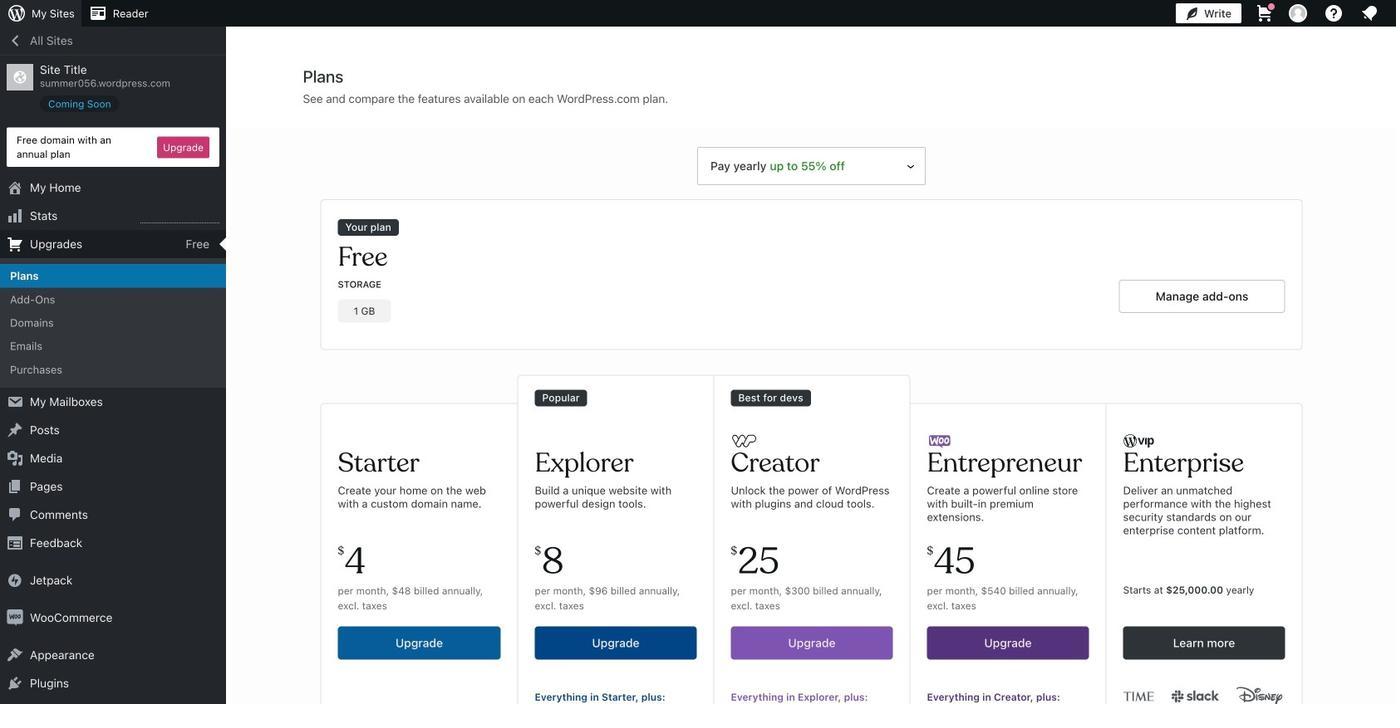 Task type: locate. For each thing, give the bounding box(es) containing it.
help image
[[1324, 3, 1344, 23]]

img image
[[7, 573, 23, 589], [7, 610, 23, 627]]

0 vertical spatial img image
[[7, 573, 23, 589]]

1 img image from the top
[[7, 573, 23, 589]]

2 img image from the top
[[7, 610, 23, 627]]

my profile image
[[1289, 4, 1308, 22]]

1 vertical spatial img image
[[7, 610, 23, 627]]



Task type: describe. For each thing, give the bounding box(es) containing it.
my shopping cart image
[[1255, 3, 1275, 23]]

highest hourly views 0 image
[[140, 213, 219, 224]]

manage your notifications image
[[1360, 3, 1380, 23]]



Task type: vqa. For each thing, say whether or not it's contained in the screenshot.
the 'More options for site Turtle Empire' "image"
no



